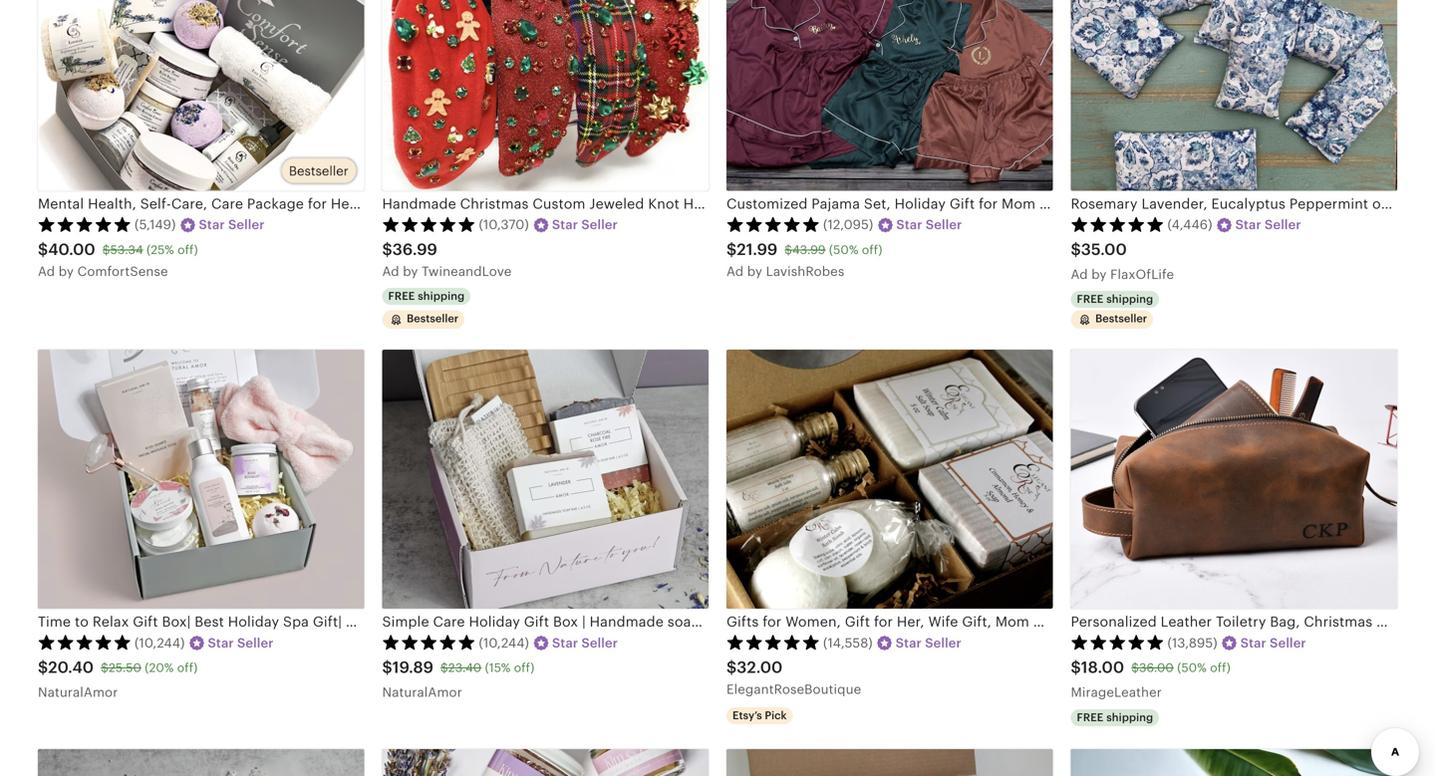 Task type: vqa. For each thing, say whether or not it's contained in the screenshot.
off) inside the $ 20.40 $ 25.50 (20% OFF)
yes



Task type: describe. For each thing, give the bounding box(es) containing it.
(25%
[[146, 243, 174, 257]]

(5,149)
[[135, 217, 176, 232]]

star for personalized leather toiletry bag, christmas gift for him, men's travel dopp kit, personalized groomsmen gift, husband, father,gifts for dad image
[[1240, 636, 1267, 651]]

5 out of 5 stars image for time to relax gift box| best holiday spa gift| christmas gift| thank you gift |gift basket for women| christmas gift image
[[38, 634, 132, 650]]

$ inside $ 20.40 $ 25.50 (20% off)
[[101, 661, 109, 675]]

(20%
[[145, 661, 174, 675]]

twineandlove
[[422, 264, 512, 279]]

star seller for handmade christmas custom jeweled knot headbands for the holidays, red plaid christmas knot headbands, holiday knot headbands gifts image
[[552, 217, 618, 232]]

(50% for 18.00
[[1177, 661, 1207, 675]]

40.00
[[48, 241, 95, 259]]

handmade christmas custom jeweled knot headbands for the holidays, red plaid christmas knot headbands, holiday knot headbands gifts image
[[382, 0, 709, 191]]

a inside $ 21.99 $ 43.99 (50% off) a d b y lavishrobes
[[727, 264, 736, 279]]

$ 35.00 a d b y flaxoflife
[[1071, 241, 1174, 282]]

d inside the $ 35.00 a d b y flaxoflife
[[1080, 267, 1088, 282]]

20.40
[[48, 659, 94, 677]]

free for 35.00
[[1077, 293, 1104, 306]]

mental health, self-care, care package for her, self care box, stress relief gift box, thinking of you care package, care package friend image
[[38, 0, 364, 191]]

star for handmade christmas custom jeweled knot headbands for the holidays, red plaid christmas knot headbands, holiday knot headbands gifts image
[[552, 217, 578, 232]]

free shipping down mirageleather
[[1077, 711, 1153, 724]]

all natural bath salt |spa gift for her| essential oils scented| gift for her| wedding favor| bridesmaid gift| christmas gift image
[[38, 749, 364, 776]]

rosemary lavender, eucalyptus peppermint or unscented neck wrap, shoulder wrap &/or eye pillow, heat pack, sympathy gift, self-care, massage image
[[1071, 0, 1397, 191]]

d inside $ 40.00 $ 53.34 (25% off) a d b y comfortsense
[[47, 264, 55, 279]]

naturalamor for 20.40
[[38, 685, 118, 700]]

$ inside $ 19.89 $ 23.40 (15% off)
[[440, 661, 448, 675]]

seller for customized pajama set, holiday gift for mom sister wife, personalized gift, silk pajama, christmas gift for her 'image' at the right top of the page
[[926, 217, 962, 232]]

star seller for customized pajama set, holiday gift for mom sister wife, personalized gift, silk pajama, christmas gift for her 'image' at the right top of the page
[[896, 217, 962, 232]]

y inside $ 40.00 $ 53.34 (25% off) a d b y comfortsense
[[67, 264, 74, 279]]

star for mental health, self-care, care package for her, self care box, stress relief gift box, thinking of you care package, care package friend image
[[199, 217, 225, 232]]

36.00
[[1139, 661, 1174, 675]]

seller for rosemary lavender, eucalyptus peppermint or unscented neck wrap, shoulder wrap &/or eye pillow, heat pack, sympathy gift, self-care, massage image
[[1265, 217, 1301, 232]]

$ inside $ 32.00 elegantroseboutique
[[727, 659, 737, 677]]

5 out of 5 stars image for customized pajama set, holiday gift for mom sister wife, personalized gift, silk pajama, christmas gift for her 'image' at the right top of the page
[[727, 216, 820, 232]]

d inside $ 21.99 $ 43.99 (50% off) a d b y lavishrobes
[[735, 264, 744, 279]]

customized pajama set, holiday gift for mom sister wife, personalized gift, silk pajama, christmas gift for her image
[[727, 0, 1053, 191]]

free shipping for 36.99
[[388, 290, 465, 303]]

off) for 20.40
[[177, 661, 198, 675]]

star seller for mental health, self-care, care package for her, self care box, stress relief gift box, thinking of you care package, care package friend image
[[199, 217, 265, 232]]

star seller for rosemary lavender, eucalyptus peppermint or unscented neck wrap, shoulder wrap &/or eye pillow, heat pack, sympathy gift, self-care, massage image
[[1235, 217, 1301, 232]]

$ inside $ 18.00 $ 36.00 (50% off)
[[1131, 661, 1139, 675]]

d inside $ 36.99 a d b y twineandlove
[[391, 264, 399, 279]]

simple care holiday gift box | handmade soap | all natural artisan soap gift| soap dish | gift for her| christmas image
[[382, 350, 709, 609]]

free for 36.99
[[388, 290, 415, 303]]

$ 18.00 $ 36.00 (50% off)
[[1071, 659, 1231, 677]]

5 out of 5 stars image for gifts for women, gift for her, wife gift, mom gift, sister gift, girlfriend gift, spa gift, bridesmaid gift, soaps, bath bomb bath salts image
[[727, 634, 820, 650]]

personalized leather toiletry bag, christmas gift for him, men's travel dopp kit, personalized groomsmen gift, husband, father,gifts for dad image
[[1071, 350, 1397, 609]]

free shipping for 35.00
[[1077, 293, 1153, 306]]

star for time to relax gift box| best holiday spa gift| christmas gift| thank you gift |gift basket for women| christmas gift image
[[208, 636, 234, 651]]

y inside $ 21.99 $ 43.99 (50% off) a d b y lavishrobes
[[755, 264, 762, 279]]

seller for simple care holiday gift box | handmade soap | all natural artisan soap gift| soap dish | gift for her| christmas image
[[581, 636, 618, 651]]

star for rosemary lavender, eucalyptus peppermint or unscented neck wrap, shoulder wrap &/or eye pillow, heat pack, sympathy gift, self-care, massage image
[[1235, 217, 1261, 232]]

32.00
[[737, 659, 783, 677]]

(10,370)
[[479, 217, 529, 232]]

b inside $ 36.99 a d b y twineandlove
[[403, 264, 411, 279]]

star seller for personalized leather toiletry bag, christmas gift for him, men's travel dopp kit, personalized groomsmen gift, husband, father,gifts for dad image
[[1240, 636, 1306, 651]]

star for customized pajama set, holiday gift for mom sister wife, personalized gift, silk pajama, christmas gift for her 'image' at the right top of the page
[[896, 217, 922, 232]]

off) for 18.00
[[1210, 661, 1231, 675]]

mirageleather
[[1071, 685, 1162, 700]]

b inside $ 40.00 $ 53.34 (25% off) a d b y comfortsense
[[59, 264, 67, 279]]

23.40
[[448, 661, 482, 675]]

etsy's pick
[[732, 709, 787, 722]]

5 out of 5 stars image for personalized leather toiletry bag, christmas gift for him, men's travel dopp kit, personalized groomsmen gift, husband, father,gifts for dad image
[[1071, 634, 1165, 650]]

a inside $ 40.00 $ 53.34 (25% off) a d b y comfortsense
[[38, 264, 47, 279]]

(4,446)
[[1167, 217, 1212, 232]]

b inside $ 21.99 $ 43.99 (50% off) a d b y lavishrobes
[[747, 264, 756, 279]]



Task type: locate. For each thing, give the bounding box(es) containing it.
naturalamor
[[38, 685, 118, 700], [382, 685, 462, 700]]

5 out of 5 stars image for handmade christmas custom jeweled knot headbands for the holidays, red plaid christmas knot headbands, holiday knot headbands gifts image
[[382, 216, 476, 232]]

a
[[38, 264, 47, 279], [382, 264, 391, 279], [727, 264, 736, 279], [1071, 267, 1080, 282]]

star
[[199, 217, 225, 232], [552, 217, 578, 232], [896, 217, 922, 232], [1235, 217, 1261, 232], [208, 636, 234, 651], [552, 636, 578, 651], [896, 636, 922, 651], [1240, 636, 1267, 651]]

bestseller
[[407, 313, 459, 325], [1095, 313, 1147, 325]]

(13,895)
[[1167, 636, 1218, 651]]

star seller for time to relax gift box| best holiday spa gift| christmas gift| thank you gift |gift basket for women| christmas gift image
[[208, 636, 274, 651]]

b down 40.00
[[59, 264, 67, 279]]

36.99
[[392, 241, 437, 259]]

seller for mental health, self-care, care package for her, self care box, stress relief gift box, thinking of you care package, care package friend image
[[228, 217, 265, 232]]

d down 21.99
[[735, 264, 744, 279]]

seller for personalized leather toiletry bag, christmas gift for him, men's travel dopp kit, personalized groomsmen gift, husband, father,gifts for dad image
[[1270, 636, 1306, 651]]

0 horizontal spatial naturalamor
[[38, 685, 118, 700]]

off) right the (15%
[[514, 661, 535, 675]]

5 out of 5 stars image for simple care holiday gift box | handmade soap | all natural artisan soap gift| soap dish | gift for her| christmas image
[[382, 634, 476, 650]]

(50% inside $ 18.00 $ 36.00 (50% off)
[[1177, 661, 1207, 675]]

(14,558)
[[823, 636, 873, 651]]

star seller
[[199, 217, 265, 232], [552, 217, 618, 232], [896, 217, 962, 232], [1235, 217, 1301, 232], [208, 636, 274, 651], [552, 636, 618, 651], [896, 636, 962, 651], [1240, 636, 1306, 651]]

y inside $ 36.99 a d b y twineandlove
[[411, 264, 418, 279]]

$ inside the $ 35.00 a d b y flaxoflife
[[1071, 241, 1081, 259]]

shipping for 35.00
[[1106, 293, 1153, 306]]

off) right (20% on the bottom left
[[177, 661, 198, 675]]

53.34
[[110, 243, 143, 257]]

hygge gift box for her, self care gift set, gift box for friend, cozy gift box, cozy care package, gift box for women, gift box for her image
[[727, 749, 1053, 776]]

5 out of 5 stars image up 32.00
[[727, 634, 820, 650]]

free down mirageleather
[[1077, 711, 1104, 724]]

$ 32.00 elegantroseboutique
[[727, 659, 861, 697]]

gifts for women, gift for her, wife gift, mom gift, sister gift, girlfriend gift, spa gift, bridesmaid gift, soaps, bath bomb bath salts image
[[727, 350, 1053, 609]]

(10,244)
[[135, 636, 185, 651], [479, 636, 529, 651]]

5 out of 5 stars image up 36.99
[[382, 216, 476, 232]]

1 horizontal spatial bestseller
[[1095, 313, 1147, 325]]

free shipping
[[388, 290, 465, 303], [1077, 293, 1153, 306], [1077, 711, 1153, 724]]

0 horizontal spatial bestseller
[[407, 313, 459, 325]]

y down 40.00
[[67, 264, 74, 279]]

(12,095)
[[823, 217, 873, 232]]

y
[[67, 264, 74, 279], [411, 264, 418, 279], [755, 264, 762, 279], [1100, 267, 1107, 282]]

bestseller for 36.99
[[407, 313, 459, 325]]

0 horizontal spatial (50%
[[829, 243, 859, 257]]

off) for 19.89
[[514, 661, 535, 675]]

bamboo shower steamers tray, stocking stuffer, shower steamer dish for shower bombs, soap dish, spa gift image
[[1071, 749, 1397, 776]]

35.00
[[1081, 241, 1127, 259]]

(10,244) up the (15%
[[479, 636, 529, 651]]

bestseller down twineandlove
[[407, 313, 459, 325]]

off) inside $ 18.00 $ 36.00 (50% off)
[[1210, 661, 1231, 675]]

b inside the $ 35.00 a d b y flaxoflife
[[1091, 267, 1100, 282]]

lavishrobes
[[766, 264, 844, 279]]

off) inside $ 21.99 $ 43.99 (50% off) a d b y lavishrobes
[[862, 243, 882, 257]]

a left flaxoflife
[[1071, 267, 1080, 282]]

off) inside $ 19.89 $ 23.40 (15% off)
[[514, 661, 535, 675]]

5 out of 5 stars image up 35.00
[[1071, 216, 1165, 232]]

star for gifts for women, gift for her, wife gift, mom gift, sister gift, girlfriend gift, spa gift, bridesmaid gift, soaps, bath bomb bath salts image
[[896, 636, 922, 651]]

43.99
[[792, 243, 826, 257]]

off) inside $ 40.00 $ 53.34 (25% off) a d b y comfortsense
[[177, 243, 198, 257]]

a left comfortsense
[[38, 264, 47, 279]]

y down 36.99
[[411, 264, 418, 279]]

seller for gifts for women, gift for her, wife gift, mom gift, sister gift, girlfriend gift, spa gift, bridesmaid gift, soaps, bath bomb bath salts image
[[925, 636, 962, 651]]

5 out of 5 stars image up '20.40'
[[38, 634, 132, 650]]

off) down (12,095)
[[862, 243, 882, 257]]

seller
[[228, 217, 265, 232], [581, 217, 618, 232], [926, 217, 962, 232], [1265, 217, 1301, 232], [237, 636, 274, 651], [581, 636, 618, 651], [925, 636, 962, 651], [1270, 636, 1306, 651]]

off) down (13,895)
[[1210, 661, 1231, 675]]

1 naturalamor from the left
[[38, 685, 118, 700]]

1 horizontal spatial naturalamor
[[382, 685, 462, 700]]

free shipping down $ 36.99 a d b y twineandlove on the top
[[388, 290, 465, 303]]

2 (10,244) from the left
[[479, 636, 529, 651]]

etsy's
[[732, 709, 762, 722]]

25.50
[[109, 661, 141, 675]]

1 horizontal spatial (50%
[[1177, 661, 1207, 675]]

pick
[[765, 709, 787, 722]]

(10,244) up (20% on the bottom left
[[135, 636, 185, 651]]

5 out of 5 stars image for mental health, self-care, care package for her, self care box, stress relief gift box, thinking of you care package, care package friend image
[[38, 216, 132, 232]]

$
[[38, 241, 48, 259], [382, 241, 392, 259], [727, 241, 737, 259], [1071, 241, 1081, 259], [102, 243, 110, 257], [785, 243, 792, 257], [38, 659, 48, 677], [382, 659, 392, 677], [727, 659, 737, 677], [1071, 659, 1081, 677], [101, 661, 109, 675], [440, 661, 448, 675], [1131, 661, 1139, 675]]

$ 40.00 $ 53.34 (25% off) a d b y comfortsense
[[38, 241, 198, 279]]

(50% inside $ 21.99 $ 43.99 (50% off) a d b y lavishrobes
[[829, 243, 859, 257]]

(50% down (12,095)
[[829, 243, 859, 257]]

shipping
[[418, 290, 465, 303], [1106, 293, 1153, 306], [1106, 711, 1153, 724]]

(10,244) for 20.40
[[135, 636, 185, 651]]

seller for time to relax gift box| best holiday spa gift| christmas gift| thank you gift |gift basket for women| christmas gift image
[[237, 636, 274, 651]]

spa gift set, care package, birthday gift basket, mom gift, mother's day gifts from daughter image
[[382, 749, 709, 776]]

off)
[[177, 243, 198, 257], [862, 243, 882, 257], [177, 661, 198, 675], [514, 661, 535, 675], [1210, 661, 1231, 675]]

d down 40.00
[[47, 264, 55, 279]]

(50% down (13,895)
[[1177, 661, 1207, 675]]

(50%
[[829, 243, 859, 257], [1177, 661, 1207, 675]]

a left twineandlove
[[382, 264, 391, 279]]

(50% for 21.99
[[829, 243, 859, 257]]

b
[[59, 264, 67, 279], [403, 264, 411, 279], [747, 264, 756, 279], [1091, 267, 1100, 282]]

d
[[47, 264, 55, 279], [391, 264, 399, 279], [735, 264, 744, 279], [1080, 267, 1088, 282]]

bestseller down flaxoflife
[[1095, 313, 1147, 325]]

2 bestseller from the left
[[1095, 313, 1147, 325]]

flaxoflife
[[1110, 267, 1174, 282]]

b down 21.99
[[747, 264, 756, 279]]

5 out of 5 stars image up 21.99
[[727, 216, 820, 232]]

shipping down twineandlove
[[418, 290, 465, 303]]

elegantroseboutique
[[727, 682, 861, 697]]

naturalamor for 19.89
[[382, 685, 462, 700]]

free
[[388, 290, 415, 303], [1077, 293, 1104, 306], [1077, 711, 1104, 724]]

star for simple care holiday gift box | handmade soap | all natural artisan soap gift| soap dish | gift for her| christmas image
[[552, 636, 578, 651]]

a inside the $ 35.00 a d b y flaxoflife
[[1071, 267, 1080, 282]]

0 vertical spatial (50%
[[829, 243, 859, 257]]

free shipping down flaxoflife
[[1077, 293, 1153, 306]]

y inside the $ 35.00 a d b y flaxoflife
[[1100, 267, 1107, 282]]

d down 35.00
[[1080, 267, 1088, 282]]

$ inside $ 36.99 a d b y twineandlove
[[382, 241, 392, 259]]

free down the $ 35.00 a d b y flaxoflife
[[1077, 293, 1104, 306]]

5 out of 5 stars image
[[38, 216, 132, 232], [382, 216, 476, 232], [727, 216, 820, 232], [1071, 216, 1165, 232], [38, 634, 132, 650], [382, 634, 476, 650], [727, 634, 820, 650], [1071, 634, 1165, 650]]

shipping down flaxoflife
[[1106, 293, 1153, 306]]

b down 35.00
[[1091, 267, 1100, 282]]

1 (10,244) from the left
[[135, 636, 185, 651]]

0 horizontal spatial (10,244)
[[135, 636, 185, 651]]

(15%
[[485, 661, 511, 675]]

$ 21.99 $ 43.99 (50% off) a d b y lavishrobes
[[727, 241, 882, 279]]

(10,244) for 19.89
[[479, 636, 529, 651]]

5 out of 5 stars image for rosemary lavender, eucalyptus peppermint or unscented neck wrap, shoulder wrap &/or eye pillow, heat pack, sympathy gift, self-care, massage image
[[1071, 216, 1165, 232]]

21.99
[[737, 241, 778, 259]]

y down 35.00
[[1100, 267, 1107, 282]]

y down 21.99
[[755, 264, 762, 279]]

free down 36.99
[[388, 290, 415, 303]]

shipping down mirageleather
[[1106, 711, 1153, 724]]

5 out of 5 stars image up 40.00
[[38, 216, 132, 232]]

shipping for 36.99
[[418, 290, 465, 303]]

bestseller for 35.00
[[1095, 313, 1147, 325]]

1 vertical spatial (50%
[[1177, 661, 1207, 675]]

1 bestseller from the left
[[407, 313, 459, 325]]

1 horizontal spatial (10,244)
[[479, 636, 529, 651]]

star seller for simple care holiday gift box | handmade soap | all natural artisan soap gift| soap dish | gift for her| christmas image
[[552, 636, 618, 651]]

star seller for gifts for women, gift for her, wife gift, mom gift, sister gift, girlfriend gift, spa gift, bridesmaid gift, soaps, bath bomb bath salts image
[[896, 636, 962, 651]]

naturalamor down '20.40'
[[38, 685, 118, 700]]

$ 19.89 $ 23.40 (15% off)
[[382, 659, 535, 677]]

5 out of 5 stars image up 18.00
[[1071, 634, 1165, 650]]

d down 36.99
[[391, 264, 399, 279]]

$ 20.40 $ 25.50 (20% off)
[[38, 659, 198, 677]]

comfortsense
[[77, 264, 168, 279]]

seller for handmade christmas custom jeweled knot headbands for the holidays, red plaid christmas knot headbands, holiday knot headbands gifts image
[[581, 217, 618, 232]]

2 naturalamor from the left
[[382, 685, 462, 700]]

off) inside $ 20.40 $ 25.50 (20% off)
[[177, 661, 198, 675]]

a inside $ 36.99 a d b y twineandlove
[[382, 264, 391, 279]]

off) right (25%
[[177, 243, 198, 257]]

a left lavishrobes at right top
[[727, 264, 736, 279]]

19.89
[[392, 659, 434, 677]]

b down 36.99
[[403, 264, 411, 279]]

naturalamor down the 19.89
[[382, 685, 462, 700]]

$ 36.99 a d b y twineandlove
[[382, 241, 512, 279]]

18.00
[[1081, 659, 1124, 677]]

5 out of 5 stars image up the 19.89
[[382, 634, 476, 650]]

time to relax gift box| best holiday spa gift| christmas gift| thank you gift |gift basket for women| christmas gift image
[[38, 350, 364, 609]]



